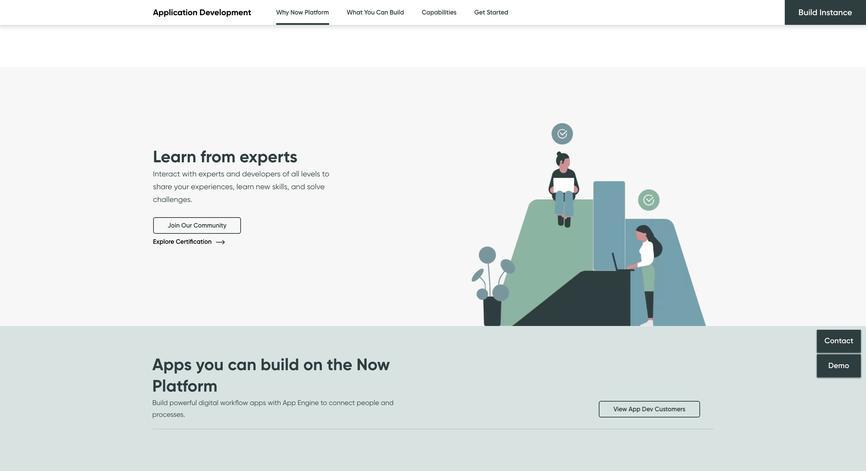 Task type: describe. For each thing, give the bounding box(es) containing it.
share
[[153, 182, 172, 191]]

community
[[194, 222, 227, 230]]

why now platform
[[276, 9, 329, 16]]

you
[[196, 355, 224, 375]]

can
[[228, 355, 257, 375]]

view
[[614, 406, 627, 414]]

solve
[[307, 182, 325, 191]]

interact
[[153, 169, 180, 178]]

app inside view app dev customers link
[[629, 406, 641, 414]]

build instance link
[[785, 0, 867, 25]]

people
[[357, 399, 379, 407]]

of
[[283, 169, 290, 178]]

digital
[[199, 399, 219, 407]]

now inside apps you can build on the now platform build powerful digital workflow apps with app engine to connect people and processes.
[[357, 355, 390, 375]]

started
[[487, 9, 509, 16]]

developers
[[242, 169, 281, 178]]

application
[[153, 7, 198, 17]]

powerful
[[170, 399, 197, 407]]

from
[[201, 146, 236, 167]]

with inside learn from experts interact with experts and developers of all levels to share your experiences, learn new skills, and solve challenges.
[[182, 169, 197, 178]]

0 horizontal spatial and
[[226, 169, 240, 178]]

with inside apps you can build on the now platform build powerful digital workflow apps with app engine to connect people and processes.
[[268, 399, 281, 407]]

get started
[[475, 9, 509, 16]]

contact
[[825, 337, 854, 346]]

what you can build link
[[347, 0, 404, 25]]

engine
[[298, 399, 319, 407]]

0 horizontal spatial now
[[291, 9, 303, 16]]

get
[[475, 9, 485, 16]]

explore
[[153, 238, 174, 246]]

connect
[[329, 399, 355, 407]]

processes.
[[152, 411, 185, 419]]

build instance
[[799, 7, 853, 17]]

instance
[[820, 7, 853, 17]]

your
[[174, 182, 189, 191]]

what
[[347, 9, 363, 16]]

explore certification
[[153, 238, 213, 246]]

customers
[[655, 406, 686, 414]]

application development
[[153, 7, 251, 17]]

app inside apps you can build on the now platform build powerful digital workflow apps with app engine to connect people and processes.
[[283, 399, 296, 407]]



Task type: vqa. For each thing, say whether or not it's contained in the screenshot.
leftmost Build
yes



Task type: locate. For each thing, give the bounding box(es) containing it.
1 vertical spatial to
[[321, 399, 327, 407]]

join
[[168, 222, 180, 230]]

what you can build
[[347, 9, 404, 16]]

learn from experts interact with experts and developers of all levels to share your experiences, learn new skills, and solve challenges.
[[153, 146, 330, 204]]

build right can
[[390, 9, 404, 16]]

0 horizontal spatial experts
[[199, 169, 225, 178]]

build
[[261, 355, 299, 375]]

apps you can build on the now platform build powerful digital workflow apps with app engine to connect people and processes.
[[152, 355, 394, 419]]

platform right why
[[305, 9, 329, 16]]

demo
[[829, 362, 850, 371]]

and up learn
[[226, 169, 240, 178]]

certification
[[176, 238, 212, 246]]

platform inside apps you can build on the now platform build powerful digital workflow apps with app engine to connect people and processes.
[[152, 376, 218, 397]]

0 vertical spatial experts
[[240, 146, 298, 167]]

now right why
[[291, 9, 303, 16]]

why now platform link
[[276, 0, 329, 27]]

challenges.
[[153, 195, 192, 204]]

1 horizontal spatial app
[[629, 406, 641, 414]]

build
[[799, 7, 818, 17], [390, 9, 404, 16], [152, 399, 168, 407]]

1 horizontal spatial platform
[[305, 9, 329, 16]]

all
[[291, 169, 299, 178]]

and inside apps you can build on the now platform build powerful digital workflow apps with app engine to connect people and processes.
[[381, 399, 394, 407]]

join our community
[[168, 222, 227, 230]]

to inside learn from experts interact with experts and developers of all levels to share your experiences, learn new skills, and solve challenges.
[[322, 169, 330, 178]]

contact link
[[818, 330, 862, 353]]

platform up powerful
[[152, 376, 218, 397]]

to right levels at the top left
[[322, 169, 330, 178]]

demo link
[[818, 355, 862, 378]]

0 vertical spatial to
[[322, 169, 330, 178]]

levels
[[301, 169, 320, 178]]

engage with the servicenow developer community image
[[461, 67, 721, 327]]

apps
[[152, 355, 192, 375]]

0 horizontal spatial app
[[283, 399, 296, 407]]

our
[[181, 222, 192, 230]]

1 vertical spatial with
[[268, 399, 281, 407]]

capabilities link
[[422, 0, 457, 25]]

0 vertical spatial and
[[226, 169, 240, 178]]

0 vertical spatial with
[[182, 169, 197, 178]]

to
[[322, 169, 330, 178], [321, 399, 327, 407]]

skills,
[[272, 182, 289, 191]]

on
[[304, 355, 323, 375]]

experts up developers
[[240, 146, 298, 167]]

new
[[256, 182, 270, 191]]

now
[[291, 9, 303, 16], [357, 355, 390, 375]]

1 horizontal spatial now
[[357, 355, 390, 375]]

why
[[276, 9, 289, 16]]

1 horizontal spatial and
[[291, 182, 305, 191]]

0 horizontal spatial platform
[[152, 376, 218, 397]]

learn
[[153, 146, 196, 167]]

app left dev
[[629, 406, 641, 414]]

1 vertical spatial and
[[291, 182, 305, 191]]

join our community link
[[153, 218, 241, 234]]

2 horizontal spatial build
[[799, 7, 818, 17]]

and right the people
[[381, 399, 394, 407]]

get started link
[[475, 0, 509, 25]]

0 vertical spatial platform
[[305, 9, 329, 16]]

1 horizontal spatial with
[[268, 399, 281, 407]]

can
[[376, 9, 388, 16]]

explore certification link
[[153, 238, 235, 246]]

and down "all"
[[291, 182, 305, 191]]

2 horizontal spatial and
[[381, 399, 394, 407]]

apps
[[250, 399, 266, 407]]

1 horizontal spatial experts
[[240, 146, 298, 167]]

0 horizontal spatial with
[[182, 169, 197, 178]]

with right apps
[[268, 399, 281, 407]]

dev
[[643, 406, 654, 414]]

build left "instance"
[[799, 7, 818, 17]]

experts up experiences,
[[199, 169, 225, 178]]

build up processes.
[[152, 399, 168, 407]]

2 vertical spatial and
[[381, 399, 394, 407]]

build inside apps you can build on the now platform build powerful digital workflow apps with app engine to connect people and processes.
[[152, 399, 168, 407]]

platform
[[305, 9, 329, 16], [152, 376, 218, 397]]

learn
[[237, 182, 254, 191]]

and
[[226, 169, 240, 178], [291, 182, 305, 191], [381, 399, 394, 407]]

app
[[283, 399, 296, 407], [629, 406, 641, 414]]

development
[[200, 7, 251, 17]]

app left engine
[[283, 399, 296, 407]]

experiences,
[[191, 182, 235, 191]]

to inside apps you can build on the now platform build powerful digital workflow apps with app engine to connect people and processes.
[[321, 399, 327, 407]]

workflow
[[220, 399, 248, 407]]

0 vertical spatial now
[[291, 9, 303, 16]]

1 vertical spatial platform
[[152, 376, 218, 397]]

1 vertical spatial experts
[[199, 169, 225, 178]]

you
[[364, 9, 375, 16]]

capabilities
[[422, 9, 457, 16]]

view app dev customers link
[[599, 402, 700, 418]]

with up your
[[182, 169, 197, 178]]

view app dev customers
[[614, 406, 686, 414]]

0 horizontal spatial build
[[152, 399, 168, 407]]

integrate with external systems using a rest api explorer image
[[139, 0, 399, 67]]

the
[[327, 355, 353, 375]]

experts
[[240, 146, 298, 167], [199, 169, 225, 178]]

to right engine
[[321, 399, 327, 407]]

1 vertical spatial now
[[357, 355, 390, 375]]

with
[[182, 169, 197, 178], [268, 399, 281, 407]]

now right the
[[357, 355, 390, 375]]

1 horizontal spatial build
[[390, 9, 404, 16]]



